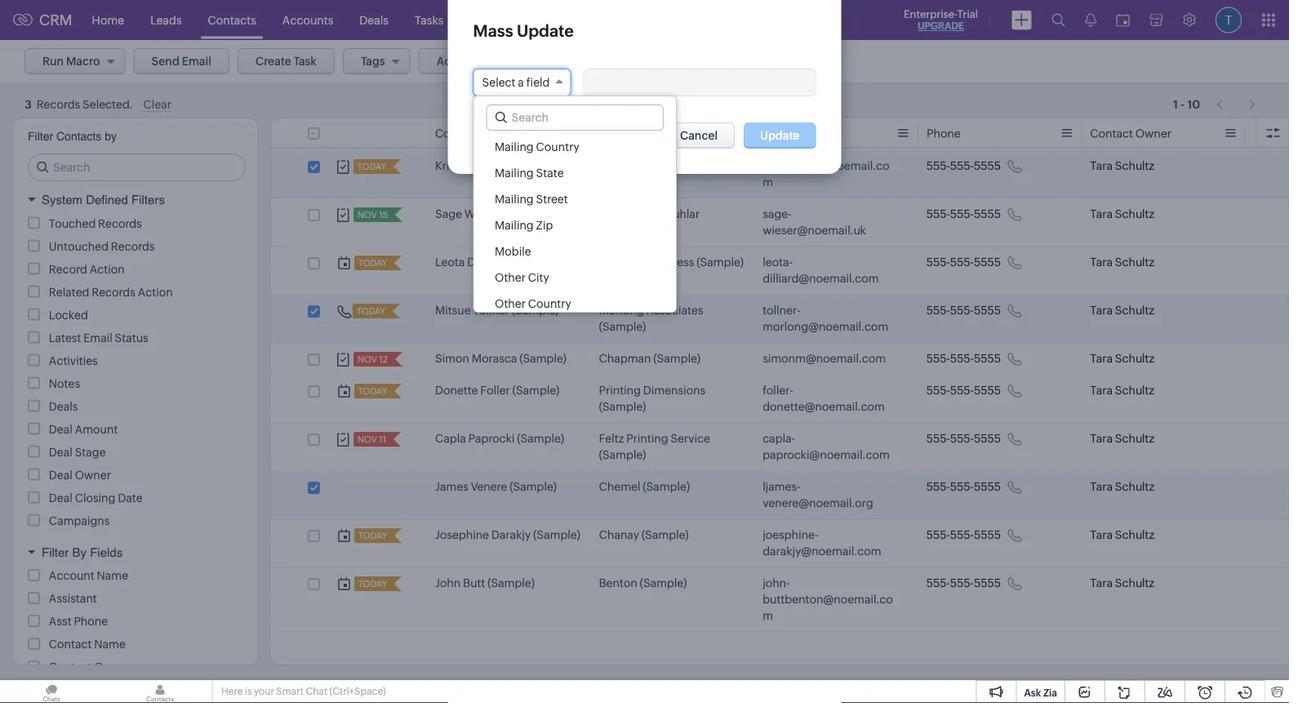 Task type: locate. For each thing, give the bounding box(es) containing it.
2 vertical spatial owner
[[94, 661, 130, 674]]

1 mailing from the top
[[495, 140, 533, 154]]

1 vertical spatial nov
[[358, 434, 377, 445]]

schultz
[[1115, 159, 1155, 172], [1115, 207, 1155, 221], [1115, 256, 1155, 269], [1115, 304, 1155, 317], [1115, 352, 1155, 365], [1115, 384, 1155, 397], [1115, 432, 1155, 445], [1115, 480, 1155, 493], [1115, 528, 1155, 541], [1115, 577, 1155, 590]]

country up state
[[536, 140, 579, 154]]

filter by fields
[[42, 545, 123, 559]]

account name left cancel
[[599, 127, 678, 140]]

5555 for simonm@noemail.com
[[974, 352, 1001, 365]]

schultz for foller- donette@noemail.com
[[1115, 384, 1155, 397]]

truhlar left and
[[599, 207, 636, 221]]

4 tara from the top
[[1091, 304, 1113, 317]]

name left cancel
[[647, 127, 678, 140]]

2 10 from the top
[[1188, 98, 1201, 111]]

(sample) down feltz at left
[[599, 448, 646, 461]]

calls
[[470, 13, 496, 27]]

latest
[[49, 331, 81, 344]]

row group containing kris marrier (sample)
[[271, 150, 1290, 632]]

9 tara from the top
[[1091, 528, 1113, 541]]

select a field
[[482, 76, 550, 89]]

7 tara from the top
[[1091, 432, 1113, 445]]

ljames-
[[763, 480, 801, 493]]

m inside john- buttbenton@noemail.co m
[[763, 609, 773, 622]]

0 vertical spatial records
[[98, 217, 142, 230]]

row group
[[271, 150, 1290, 632]]

schultz for leota- dilliard@noemail.com
[[1115, 256, 1155, 269]]

morlong associates (sample) link
[[599, 302, 747, 335]]

donette foller (sample)
[[435, 384, 560, 397]]

email inside button
[[182, 55, 211, 68]]

(ctrl+space)
[[330, 686, 386, 697]]

0 vertical spatial contact name
[[435, 127, 512, 140]]

0 horizontal spatial truhlar
[[599, 207, 636, 221]]

filter left by
[[42, 545, 69, 559]]

(sample) up city
[[507, 256, 554, 269]]

2 vertical spatial email
[[83, 331, 113, 344]]

nov 11
[[358, 434, 386, 445]]

home link
[[79, 0, 137, 40]]

2 navigation from the top
[[1209, 92, 1265, 116]]

9 schultz from the top
[[1115, 528, 1155, 541]]

deal down deal stage at left bottom
[[49, 468, 73, 481]]

0 vertical spatial contact owner
[[1091, 127, 1172, 140]]

untouched
[[49, 240, 109, 253]]

1 vertical spatial printing
[[627, 432, 669, 445]]

foller- donette@noemail.com link
[[763, 382, 894, 415]]

1 vertical spatial other
[[495, 297, 525, 310]]

email for latest email status
[[83, 331, 113, 344]]

contact
[[435, 127, 478, 140], [1091, 127, 1134, 140], [49, 638, 92, 651], [49, 661, 92, 674]]

mailing
[[495, 140, 533, 154], [495, 167, 533, 180], [495, 193, 533, 206], [495, 219, 533, 232]]

0 horizontal spatial account name
[[49, 569, 128, 582]]

by
[[105, 130, 117, 143]]

email up the krismarrier@noemail.co
[[763, 127, 792, 140]]

1 horizontal spatial truhlar
[[663, 207, 700, 221]]

7 schultz from the top
[[1115, 432, 1155, 445]]

6 tara from the top
[[1091, 384, 1113, 397]]

mailing for mailing street
[[495, 193, 533, 206]]

2 deal from the top
[[49, 446, 73, 459]]

tara for capla- paprocki@noemail.com
[[1091, 432, 1113, 445]]

0 vertical spatial m
[[763, 176, 773, 189]]

1 horizontal spatial deals
[[360, 13, 389, 27]]

records down touched records
[[111, 240, 155, 253]]

deal up campaigns
[[49, 491, 73, 504]]

other down other city
[[495, 297, 525, 310]]

10
[[1188, 94, 1201, 107], [1188, 98, 1201, 111]]

dimensions
[[643, 384, 706, 397]]

5555 for leota- dilliard@noemail.com
[[974, 256, 1001, 269]]

1 10 from the top
[[1188, 94, 1201, 107]]

schultz for simonm@noemail.com
[[1115, 352, 1155, 365]]

email right 'send'
[[182, 55, 211, 68]]

records down defined
[[98, 217, 142, 230]]

1 horizontal spatial contacts
[[208, 13, 256, 27]]

10 tara schultz from the top
[[1091, 577, 1155, 590]]

filter inside filter by fields dropdown button
[[42, 545, 69, 559]]

3 mailing from the top
[[495, 193, 533, 206]]

account up assistant in the left of the page
[[49, 569, 94, 582]]

list box
[[474, 108, 676, 317]]

1 vertical spatial records
[[111, 240, 155, 253]]

0 vertical spatial owner
[[1136, 127, 1172, 140]]

select
[[482, 76, 516, 89]]

m up sage-
[[763, 176, 773, 189]]

1
[[1174, 94, 1178, 107], [1174, 98, 1178, 111]]

owner
[[1136, 127, 1172, 140], [75, 468, 111, 481], [94, 661, 130, 674]]

capla
[[435, 432, 466, 445]]

records for touched
[[98, 217, 142, 230]]

(sample) down and
[[599, 224, 646, 237]]

email for send email
[[182, 55, 211, 68]]

tara for foller- donette@noemail.com
[[1091, 384, 1113, 397]]

untouched records
[[49, 240, 155, 253]]

0 vertical spatial country
[[536, 140, 579, 154]]

deal for deal closing date
[[49, 491, 73, 504]]

9 555-555-5555 from the top
[[927, 528, 1001, 541]]

nov left the 12
[[358, 354, 377, 365]]

your
[[254, 686, 274, 697]]

contacts down 3 records selected.
[[56, 130, 101, 143]]

2 tara schultz from the top
[[1091, 207, 1155, 221]]

5555 for krismarrier@noemail.co m
[[974, 159, 1001, 172]]

0 horizontal spatial email
[[83, 331, 113, 344]]

mailing up mobile
[[495, 219, 533, 232]]

6 tara schultz from the top
[[1091, 384, 1155, 397]]

crm
[[39, 12, 72, 28]]

0 horizontal spatial search text field
[[29, 154, 245, 180]]

1 vertical spatial phone
[[74, 615, 108, 628]]

tara schultz for simonm@noemail.com
[[1091, 352, 1155, 365]]

1 schultz from the top
[[1115, 159, 1155, 172]]

2 m from the top
[[763, 609, 773, 622]]

2 1 from the top
[[1174, 98, 1178, 111]]

5 5555 from the top
[[974, 352, 1001, 365]]

meetings link
[[509, 0, 584, 40]]

(sample)
[[498, 159, 545, 172], [503, 207, 550, 221], [599, 224, 646, 237], [507, 256, 554, 269], [697, 256, 744, 269], [512, 304, 559, 317], [599, 320, 646, 333], [520, 352, 567, 365], [654, 352, 701, 365], [513, 384, 560, 397], [599, 400, 646, 413], [517, 432, 564, 445], [599, 448, 646, 461], [510, 480, 557, 493], [643, 480, 690, 493], [533, 528, 581, 541], [642, 528, 689, 541], [488, 577, 535, 590], [640, 577, 687, 590]]

(sample) right chanay
[[642, 528, 689, 541]]

notes
[[49, 377, 80, 390]]

1 vertical spatial filter
[[42, 545, 69, 559]]

sage- wieser@noemail.uk link
[[763, 206, 894, 238]]

nov left '11'
[[358, 434, 377, 445]]

mailing down all
[[495, 140, 533, 154]]

contact name
[[435, 127, 512, 140], [49, 638, 126, 651]]

1 horizontal spatial email
[[182, 55, 211, 68]]

1 555-555-5555 from the top
[[927, 159, 1001, 172]]

capla-
[[763, 432, 795, 445]]

today link for kris
[[354, 159, 388, 174]]

0 horizontal spatial deals
[[49, 400, 78, 413]]

wieser
[[465, 207, 501, 221]]

0 horizontal spatial contact name
[[49, 638, 126, 651]]

5555 for tollner- morlong@noemail.com
[[974, 304, 1001, 317]]

nov 11 link
[[354, 432, 388, 447]]

chats image
[[0, 680, 103, 703]]

tara for leota- dilliard@noemail.com
[[1091, 256, 1113, 269]]

555-555-5555 for tollner- morlong@noemail.com
[[927, 304, 1001, 317]]

1 vertical spatial account
[[49, 569, 94, 582]]

james venere (sample)
[[435, 480, 557, 493]]

1 vertical spatial contact owner
[[49, 661, 130, 674]]

2 vertical spatial records
[[92, 285, 135, 299]]

None text field
[[584, 69, 815, 96]]

(sample) right press
[[697, 256, 744, 269]]

schultz for sage- wieser@noemail.uk
[[1115, 207, 1155, 221]]

email right latest
[[83, 331, 113, 344]]

0 vertical spatial contacts
[[208, 13, 256, 27]]

other down "leota dilliard (sample)"
[[495, 271, 525, 284]]

printing right feltz at left
[[627, 432, 669, 445]]

0 horizontal spatial action
[[90, 263, 125, 276]]

m down john-
[[763, 609, 773, 622]]

m inside krismarrier@noemail.co m
[[763, 176, 773, 189]]

tara for joesphine- darakjy@noemail.com
[[1091, 528, 1113, 541]]

macro
[[66, 55, 100, 68]]

5 tara schultz from the top
[[1091, 352, 1155, 365]]

1 5555 from the top
[[974, 159, 1001, 172]]

dilliard@noemail.com
[[763, 272, 879, 285]]

josephine
[[435, 528, 489, 541]]

deals down notes
[[49, 400, 78, 413]]

4 mailing from the top
[[495, 219, 533, 232]]

deals
[[360, 13, 389, 27], [49, 400, 78, 413]]

deals up tags on the left of the page
[[360, 13, 389, 27]]

paprocki@noemail.com
[[763, 448, 890, 461]]

other country
[[495, 297, 571, 310]]

4 5555 from the top
[[974, 304, 1001, 317]]

account name down filter by fields
[[49, 569, 128, 582]]

printing inside the printing dimensions (sample)
[[599, 384, 641, 397]]

3 schultz from the top
[[1115, 256, 1155, 269]]

tasks
[[415, 13, 444, 27]]

truhlar right and
[[663, 207, 700, 221]]

8 5555 from the top
[[974, 480, 1001, 493]]

printing inside feltz printing service (sample)
[[627, 432, 669, 445]]

chapman
[[599, 352, 651, 365]]

records
[[98, 217, 142, 230], [111, 240, 155, 253], [92, 285, 135, 299]]

1 navigation from the top
[[1209, 89, 1265, 113]]

7 tara schultz from the top
[[1091, 432, 1155, 445]]

action up related records action
[[90, 263, 125, 276]]

1 horizontal spatial action
[[138, 285, 173, 299]]

1 nov from the top
[[358, 354, 377, 365]]

1 other from the top
[[495, 271, 525, 284]]

search text field up mailing country
[[487, 105, 663, 130]]

7 5555 from the top
[[974, 432, 1001, 445]]

0 vertical spatial account name
[[599, 127, 678, 140]]

3 tara from the top
[[1091, 256, 1113, 269]]

filter down 3
[[28, 130, 53, 143]]

2 mailing from the top
[[495, 167, 533, 180]]

other for other country
[[495, 297, 525, 310]]

1 vertical spatial email
[[763, 127, 792, 140]]

records for untouched
[[111, 240, 155, 253]]

(sample) right venere
[[510, 480, 557, 493]]

contacts link
[[195, 0, 269, 40]]

records down record action
[[92, 285, 135, 299]]

contact name down asst phone
[[49, 638, 126, 651]]

filter for filter contacts by
[[28, 130, 53, 143]]

0 horizontal spatial phone
[[74, 615, 108, 628]]

0 vertical spatial phone
[[927, 127, 961, 140]]

country down city
[[528, 297, 571, 310]]

commercial press (sample) link
[[599, 254, 744, 270]]

5 tara from the top
[[1091, 352, 1113, 365]]

(sample) inside the morlong associates (sample)
[[599, 320, 646, 333]]

(sample) right darakjy
[[533, 528, 581, 541]]

printing dimensions (sample)
[[599, 384, 706, 413]]

3 5555 from the top
[[974, 256, 1001, 269]]

1 vertical spatial m
[[763, 609, 773, 622]]

printing down chapman
[[599, 384, 641, 397]]

2 5555 from the top
[[974, 207, 1001, 221]]

10 5555 from the top
[[974, 577, 1001, 590]]

555-555-5555 for simonm@noemail.com
[[927, 352, 1001, 365]]

5555 for capla- paprocki@noemail.com
[[974, 432, 1001, 445]]

sage wieser (sample)
[[435, 207, 550, 221]]

mailing for mailing state
[[495, 167, 533, 180]]

9 5555 from the top
[[974, 528, 1001, 541]]

6 schultz from the top
[[1115, 384, 1155, 397]]

0 vertical spatial nov
[[358, 354, 377, 365]]

contact name up marrier
[[435, 127, 512, 140]]

1 tara schultz from the top
[[1091, 159, 1155, 172]]

3 deal from the top
[[49, 468, 73, 481]]

5555 for joesphine- darakjy@noemail.com
[[974, 528, 1001, 541]]

deal for deal amount
[[49, 423, 73, 436]]

1 horizontal spatial contact name
[[435, 127, 512, 140]]

update
[[517, 21, 574, 40]]

0 vertical spatial account
[[599, 127, 645, 140]]

country for other country
[[528, 297, 571, 310]]

donette
[[435, 384, 478, 397]]

7 555-555-5555 from the top
[[927, 432, 1001, 445]]

records for related
[[92, 285, 135, 299]]

navigation
[[1209, 89, 1265, 113], [1209, 92, 1265, 116]]

filter for filter by fields
[[42, 545, 69, 559]]

1 vertical spatial country
[[528, 297, 571, 310]]

10 tara from the top
[[1091, 577, 1113, 590]]

1 vertical spatial contacts
[[56, 130, 101, 143]]

555-555-5555
[[927, 159, 1001, 172], [927, 207, 1001, 221], [927, 256, 1001, 269], [927, 304, 1001, 317], [927, 352, 1001, 365], [927, 384, 1001, 397], [927, 432, 1001, 445], [927, 480, 1001, 493], [927, 528, 1001, 541], [927, 577, 1001, 590]]

search text field up system defined filters dropdown button
[[29, 154, 245, 180]]

555-555-5555 for joesphine- darakjy@noemail.com
[[927, 528, 1001, 541]]

0 horizontal spatial contacts
[[56, 130, 101, 143]]

name up kris marrier (sample) link at the left top of page
[[481, 127, 512, 140]]

filter by fields button
[[13, 538, 258, 567]]

555-555-5555 for john- buttbenton@noemail.co m
[[927, 577, 1001, 590]]

schultz for capla- paprocki@noemail.com
[[1115, 432, 1155, 445]]

mobile
[[495, 245, 531, 258]]

0 vertical spatial search text field
[[487, 105, 663, 130]]

list box containing mailing country
[[474, 108, 676, 317]]

press
[[666, 256, 695, 269]]

mailing up mailing street
[[495, 167, 533, 180]]

create task button
[[238, 48, 335, 74]]

nov for simon morasca (sample)
[[358, 354, 377, 365]]

account left "cancel" button
[[599, 127, 645, 140]]

related records action
[[49, 285, 173, 299]]

action up status
[[138, 285, 173, 299]]

Search text field
[[487, 105, 663, 130], [29, 154, 245, 180]]

11
[[379, 434, 386, 445]]

today link for john
[[354, 577, 389, 591]]

filters
[[132, 193, 165, 207]]

(sample) down morlong
[[599, 320, 646, 333]]

enterprise-trial upgrade
[[904, 8, 978, 31]]

1 vertical spatial action
[[138, 285, 173, 299]]

0 vertical spatial email
[[182, 55, 211, 68]]

0 vertical spatial printing
[[599, 384, 641, 397]]

option
[[474, 108, 676, 134]]

5555 for john- buttbenton@noemail.co m
[[974, 577, 1001, 590]]

kris
[[435, 159, 455, 172]]

3 tara schultz from the top
[[1091, 256, 1155, 269]]

(sample) up feltz at left
[[599, 400, 646, 413]]

0 vertical spatial other
[[495, 271, 525, 284]]

4 schultz from the top
[[1115, 304, 1155, 317]]

9 tara schultz from the top
[[1091, 528, 1155, 541]]

selected.
[[83, 98, 133, 111]]

other city
[[495, 271, 549, 284]]

3 records selected.
[[25, 98, 133, 111]]

2 555-555-5555 from the top
[[927, 207, 1001, 221]]

mass
[[473, 21, 513, 40]]

deal up deal stage at left bottom
[[49, 423, 73, 436]]

country
[[536, 140, 579, 154], [528, 297, 571, 310]]

2 1 - 10 from the top
[[1174, 98, 1201, 111]]

sage
[[435, 207, 462, 221]]

3 555-555-5555 from the top
[[927, 256, 1001, 269]]

6 555-555-5555 from the top
[[927, 384, 1001, 397]]

6 5555 from the top
[[974, 384, 1001, 397]]

0 vertical spatial filter
[[28, 130, 53, 143]]

1 truhlar from the left
[[599, 207, 636, 221]]

1 tara from the top
[[1091, 159, 1113, 172]]

1 m from the top
[[763, 176, 773, 189]]

10 555-555-5555 from the top
[[927, 577, 1001, 590]]

street
[[536, 193, 568, 206]]

zip
[[536, 219, 553, 232]]

tara schultz for capla- paprocki@noemail.com
[[1091, 432, 1155, 445]]

printing dimensions (sample) link
[[599, 382, 747, 415]]

0 vertical spatial action
[[90, 263, 125, 276]]

(sample) right butt
[[488, 577, 535, 590]]

tara for john- buttbenton@noemail.co m
[[1091, 577, 1113, 590]]

(sample) down mailing country
[[498, 159, 545, 172]]

10 schultz from the top
[[1115, 577, 1155, 590]]

venere@noemail.org
[[763, 497, 874, 510]]

contacts image
[[109, 680, 212, 703]]

deal left stage
[[49, 446, 73, 459]]

5 555-555-5555 from the top
[[927, 352, 1001, 365]]

2 nov from the top
[[358, 434, 377, 445]]

0 vertical spatial deals
[[360, 13, 389, 27]]

schultz for john- buttbenton@noemail.co m
[[1115, 577, 1155, 590]]

4 deal from the top
[[49, 491, 73, 504]]

benton
[[599, 577, 638, 590]]

amount
[[75, 423, 118, 436]]

1 vertical spatial account name
[[49, 569, 128, 582]]

1 deal from the top
[[49, 423, 73, 436]]

2 tara from the top
[[1091, 207, 1113, 221]]

2 schultz from the top
[[1115, 207, 1155, 221]]

feltz
[[599, 432, 624, 445]]

kris marrier (sample) link
[[435, 158, 545, 174]]

555-555-5555 for leota- dilliard@noemail.com
[[927, 256, 1001, 269]]

meetings
[[522, 13, 571, 27]]

tollner- morlong@noemail.com link
[[763, 302, 894, 335]]

contacts up create
[[208, 13, 256, 27]]

mailing up sage wieser (sample)
[[495, 193, 533, 206]]

1 vertical spatial deals
[[49, 400, 78, 413]]

1 horizontal spatial phone
[[927, 127, 961, 140]]

2 other from the top
[[495, 297, 525, 310]]

field
[[526, 76, 550, 89]]

4 555-555-5555 from the top
[[927, 304, 1001, 317]]

(sample) inside feltz printing service (sample)
[[599, 448, 646, 461]]

5 schultz from the top
[[1115, 352, 1155, 365]]

4 tara schultz from the top
[[1091, 304, 1155, 317]]



Task type: vqa. For each thing, say whether or not it's contained in the screenshot.
left Contacts
yes



Task type: describe. For each thing, give the bounding box(es) containing it.
(sample) right morasca
[[520, 352, 567, 365]]

crm link
[[13, 12, 72, 28]]

morlong
[[599, 304, 644, 317]]

1 vertical spatial owner
[[75, 468, 111, 481]]

commercial
[[599, 256, 664, 269]]

capla paprocki (sample)
[[435, 432, 564, 445]]

tara for krismarrier@noemail.co m
[[1091, 159, 1113, 172]]

0 horizontal spatial contact owner
[[49, 661, 130, 674]]

nov 12
[[358, 354, 388, 365]]

run macro button
[[25, 48, 125, 74]]

chemel (sample) link
[[599, 479, 690, 495]]

ask
[[1025, 687, 1042, 698]]

deal stage
[[49, 446, 106, 459]]

tara schultz for sage- wieser@noemail.uk
[[1091, 207, 1155, 221]]

josephine darakjy (sample) link
[[435, 527, 581, 543]]

tara schultz for krismarrier@noemail.co m
[[1091, 159, 1155, 172]]

sage- wieser@noemail.uk
[[763, 207, 866, 237]]

today link for josephine
[[354, 528, 389, 543]]

0 horizontal spatial account
[[49, 569, 94, 582]]

darakjy@noemail.com
[[763, 545, 882, 558]]

butt
[[463, 577, 485, 590]]

status
[[115, 331, 148, 344]]

feltz printing service (sample)
[[599, 432, 711, 461]]

donette foller (sample) link
[[435, 382, 560, 399]]

chanay (sample) link
[[599, 527, 689, 543]]

service
[[671, 432, 711, 445]]

tara schultz for tollner- morlong@noemail.com
[[1091, 304, 1155, 317]]

records
[[36, 98, 80, 111]]

marrier
[[457, 159, 495, 172]]

james venere (sample) link
[[435, 479, 557, 495]]

stage
[[75, 446, 106, 459]]

krismarrier@noemail.co
[[763, 159, 890, 172]]

other for other city
[[495, 271, 525, 284]]

mailing for mailing zip
[[495, 219, 533, 232]]

1 horizontal spatial account
[[599, 127, 645, 140]]

assistant
[[49, 592, 97, 605]]

krismarrier@noemail.co m link
[[763, 158, 894, 190]]

actions
[[437, 55, 478, 68]]

cancel
[[680, 129, 718, 142]]

(sample) down mailing street
[[503, 207, 550, 221]]

filter contacts by
[[28, 130, 117, 143]]

2 truhlar from the left
[[663, 207, 700, 221]]

mailing for mailing country
[[495, 140, 533, 154]]

tags
[[361, 55, 385, 68]]

schultz for joesphine- darakjy@noemail.com
[[1115, 528, 1155, 541]]

schultz for tollner- morlong@noemail.com
[[1115, 304, 1155, 317]]

nov for capla paprocki (sample)
[[358, 434, 377, 445]]

1 1 from the top
[[1174, 94, 1178, 107]]

today link for donette
[[354, 384, 389, 399]]

touched records
[[49, 217, 142, 230]]

2 - from the top
[[1181, 98, 1185, 111]]

here is your smart chat (ctrl+space)
[[221, 686, 386, 697]]

today for donette foller (sample)
[[359, 386, 387, 397]]

closing
[[75, 491, 115, 504]]

1 horizontal spatial account name
[[599, 127, 678, 140]]

8 schultz from the top
[[1115, 480, 1155, 493]]

chanay
[[599, 528, 639, 541]]

asst phone
[[49, 615, 108, 628]]

deal amount
[[49, 423, 118, 436]]

tara schultz for foller- donette@noemail.com
[[1091, 384, 1155, 397]]

foller
[[481, 384, 510, 397]]

leota
[[435, 256, 465, 269]]

mass update
[[473, 21, 574, 40]]

mailing state
[[495, 167, 564, 180]]

tara for tollner- morlong@noemail.com
[[1091, 304, 1113, 317]]

today for leota dilliard (sample)
[[359, 258, 387, 268]]

james
[[435, 480, 469, 493]]

today for josephine darakjy (sample)
[[359, 531, 387, 541]]

tollner
[[473, 304, 510, 317]]

clear
[[143, 98, 172, 111]]

555-555-5555 for capla- paprocki@noemail.com
[[927, 432, 1001, 445]]

1 horizontal spatial search text field
[[487, 105, 663, 130]]

name down asst phone
[[94, 638, 126, 651]]

1 horizontal spatial contact owner
[[1091, 127, 1172, 140]]

1 1 - 10 from the top
[[1174, 94, 1201, 107]]

tollner- morlong@noemail.com
[[763, 304, 889, 333]]

contacts inside contacts link
[[208, 13, 256, 27]]

trial
[[958, 8, 978, 20]]

12
[[379, 354, 388, 365]]

tollner-
[[763, 304, 801, 317]]

deal for deal owner
[[49, 468, 73, 481]]

commercial press (sample)
[[599, 256, 744, 269]]

city
[[528, 271, 549, 284]]

(sample) down feltz printing service (sample) "link"
[[643, 480, 690, 493]]

1 vertical spatial search text field
[[29, 154, 245, 180]]

benton (sample) link
[[599, 575, 687, 591]]

tara for sage- wieser@noemail.uk
[[1091, 207, 1113, 221]]

deal owner
[[49, 468, 111, 481]]

today link for leota
[[354, 256, 389, 270]]

sage-
[[763, 207, 792, 221]]

1 vertical spatial contact name
[[49, 638, 126, 651]]

is
[[245, 686, 252, 697]]

today for john butt (sample)
[[359, 579, 387, 589]]

leota- dilliard@noemail.com
[[763, 256, 879, 285]]

8 555-555-5555 from the top
[[927, 480, 1001, 493]]

8 tara schultz from the top
[[1091, 480, 1155, 493]]

Select a field field
[[473, 69, 571, 96]]

today for kris marrier (sample)
[[358, 162, 386, 172]]

send
[[152, 55, 180, 68]]

(sample) inside "link"
[[533, 528, 581, 541]]

mailing zip
[[495, 219, 553, 232]]

5555 for sage- wieser@noemail.uk
[[974, 207, 1001, 221]]

create
[[256, 55, 291, 68]]

tara schultz for leota- dilliard@noemail.com
[[1091, 256, 1155, 269]]

tara schultz for john- buttbenton@noemail.co m
[[1091, 577, 1155, 590]]

feltz printing service (sample) link
[[599, 430, 747, 463]]

john
[[435, 577, 461, 590]]

deal for deal stage
[[49, 446, 73, 459]]

555-555-5555 for krismarrier@noemail.co m
[[927, 159, 1001, 172]]

morlong associates (sample)
[[599, 304, 704, 333]]

3
[[25, 98, 32, 111]]

mailing country
[[495, 140, 579, 154]]

(sample) right paprocki
[[517, 432, 564, 445]]

send email button
[[134, 48, 229, 74]]

and
[[639, 207, 661, 221]]

1 - from the top
[[1181, 94, 1185, 107]]

(sample) right the benton
[[640, 577, 687, 590]]

chat
[[306, 686, 328, 697]]

john butt (sample) link
[[435, 575, 535, 591]]

ask zia
[[1025, 687, 1058, 698]]

mitsue tollner (sample)
[[435, 304, 559, 317]]

555-555-5555 for foller- donette@noemail.com
[[927, 384, 1001, 397]]

name down fields
[[97, 569, 128, 582]]

truhlar and truhlar (sample) link
[[599, 206, 747, 238]]

mailing street
[[495, 193, 568, 206]]

john-
[[763, 577, 790, 590]]

(sample) down city
[[512, 304, 559, 317]]

deals link
[[347, 0, 402, 40]]

run
[[42, 55, 64, 68]]

schultz for krismarrier@noemail.co m
[[1115, 159, 1155, 172]]

capla paprocki (sample) link
[[435, 430, 564, 447]]

deal closing date
[[49, 491, 143, 504]]

tara schultz for joesphine- darakjy@noemail.com
[[1091, 528, 1155, 541]]

tara for simonm@noemail.com
[[1091, 352, 1113, 365]]

latest email status
[[49, 331, 148, 344]]

paprocki
[[468, 432, 515, 445]]

defined
[[86, 193, 128, 207]]

benton (sample)
[[599, 577, 687, 590]]

(sample) up dimensions
[[654, 352, 701, 365]]

(sample) right foller
[[513, 384, 560, 397]]

joesphine- darakjy@noemail.com
[[763, 528, 882, 558]]

2 horizontal spatial email
[[763, 127, 792, 140]]

john- buttbenton@noemail.co m
[[763, 577, 893, 622]]

(sample) inside truhlar and truhlar (sample)
[[599, 224, 646, 237]]

associates
[[647, 304, 704, 317]]

fields
[[90, 545, 123, 559]]

5555 for foller- donette@noemail.com
[[974, 384, 1001, 397]]

country for mailing country
[[536, 140, 579, 154]]

(sample) inside the printing dimensions (sample)
[[599, 400, 646, 413]]

555-555-5555 for sage- wieser@noemail.uk
[[927, 207, 1001, 221]]

8 tara from the top
[[1091, 480, 1113, 493]]

accounts
[[282, 13, 333, 27]]

buttbenton@noemail.co
[[763, 593, 893, 606]]



